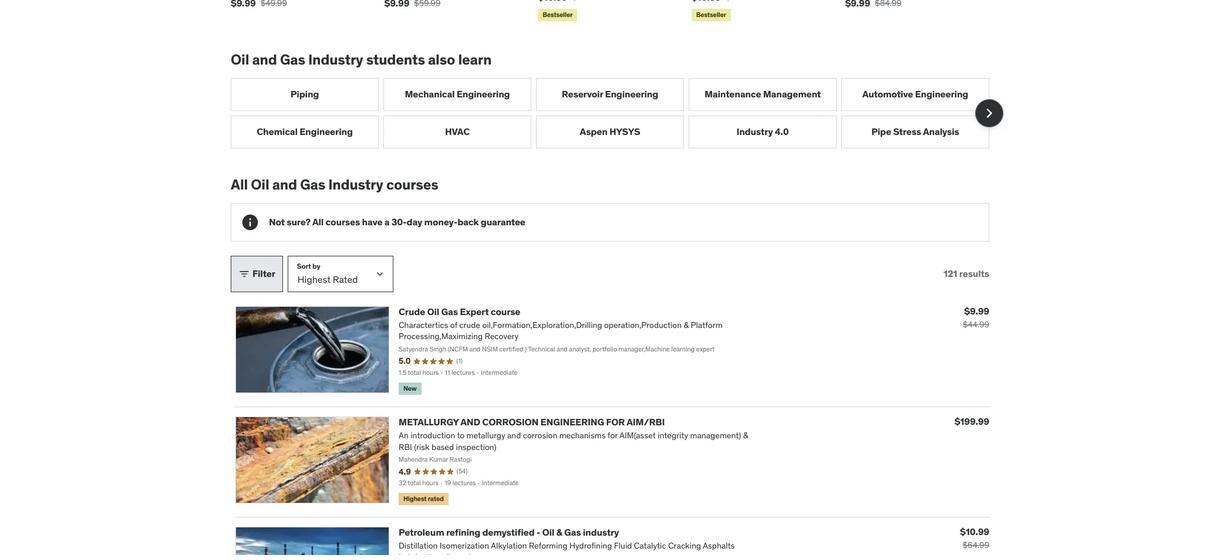 Task type: vqa. For each thing, say whether or not it's contained in the screenshot.
The Automotive Engineering link
yes



Task type: locate. For each thing, give the bounding box(es) containing it.
piping link
[[231, 78, 379, 111]]

courses left have
[[326, 216, 360, 228]]

engineering up hysys
[[605, 88, 658, 100]]

1 horizontal spatial all
[[312, 216, 324, 228]]

0 horizontal spatial all
[[231, 175, 248, 194]]

demystified
[[482, 527, 535, 538]]

-
[[537, 527, 540, 538]]

mechanical
[[405, 88, 455, 100]]

analysis
[[923, 126, 959, 138]]

oil
[[231, 51, 249, 69], [251, 175, 269, 194], [427, 306, 439, 317], [542, 527, 554, 538]]

crude oil  gas  expert course
[[399, 306, 520, 317]]

all
[[231, 175, 248, 194], [312, 216, 324, 228]]

automotive
[[862, 88, 913, 100]]

121 results status
[[944, 268, 989, 280]]

&
[[556, 527, 562, 538]]

$10.99 $64.99
[[960, 526, 989, 551]]

2 vertical spatial industry
[[328, 175, 383, 194]]

industry left "4.0" on the top of the page
[[737, 126, 773, 138]]

0 horizontal spatial courses
[[326, 216, 360, 228]]

small image
[[238, 268, 250, 280]]

next image
[[980, 104, 999, 123]]

engineering for chemical engineering
[[300, 126, 353, 138]]

refining
[[446, 527, 480, 538]]

$9.99
[[964, 305, 989, 317]]

day
[[407, 216, 422, 228]]

course
[[491, 306, 520, 317]]

mechanical engineering
[[405, 88, 510, 100]]

1 vertical spatial industry
[[737, 126, 773, 138]]

1 horizontal spatial courses
[[386, 175, 438, 194]]

industry up piping
[[308, 51, 363, 69]]

management
[[763, 88, 821, 100]]

students
[[366, 51, 425, 69]]

engineering down piping link
[[300, 126, 353, 138]]

pipe
[[872, 126, 891, 138]]

engineering
[[457, 88, 510, 100], [605, 88, 658, 100], [915, 88, 968, 100], [300, 126, 353, 138]]

results
[[959, 268, 989, 280]]

and
[[252, 51, 277, 69], [272, 175, 297, 194]]

gas left expert
[[441, 306, 458, 317]]

crude
[[399, 306, 425, 317]]

0 vertical spatial industry
[[308, 51, 363, 69]]

maintenance management
[[705, 88, 821, 100]]

metallurgy
[[399, 416, 459, 428]]

engineering up the analysis
[[915, 88, 968, 100]]

petroleum refining demystified - oil & gas industry link
[[399, 527, 619, 538]]

not sure? all courses have a 30-day money-back guarantee
[[269, 216, 525, 228]]

engineering inside 'link'
[[915, 88, 968, 100]]

corrosion
[[482, 416, 539, 428]]

30-
[[392, 216, 407, 228]]

pipe stress analysis
[[872, 126, 959, 138]]

stress
[[893, 126, 921, 138]]

engineering down learn
[[457, 88, 510, 100]]

sure?
[[287, 216, 311, 228]]

and up piping link
[[252, 51, 277, 69]]

1 vertical spatial courses
[[326, 216, 360, 228]]

guarantee
[[481, 216, 525, 228]]

money-
[[424, 216, 458, 228]]

0 vertical spatial and
[[252, 51, 277, 69]]

courses up the day
[[386, 175, 438, 194]]

engineering for automotive engineering
[[915, 88, 968, 100]]

filter
[[253, 268, 275, 280]]

chemical engineering link
[[231, 116, 379, 148]]

a
[[385, 216, 390, 228]]

hvac
[[445, 126, 470, 138]]

industry 4.0
[[737, 126, 789, 138]]

$64.99
[[963, 540, 989, 551]]

aspen
[[580, 126, 608, 138]]

gas
[[280, 51, 305, 69], [300, 175, 325, 194], [441, 306, 458, 317], [564, 527, 581, 538]]

industry
[[308, 51, 363, 69], [737, 126, 773, 138], [328, 175, 383, 194]]

and up not
[[272, 175, 297, 194]]

$9.99 $44.99
[[963, 305, 989, 330]]

industry up have
[[328, 175, 383, 194]]

aspen hysys
[[580, 126, 640, 138]]

expert
[[460, 306, 489, 317]]

courses
[[386, 175, 438, 194], [326, 216, 360, 228]]

mechanical engineering link
[[383, 78, 531, 111]]

1 vertical spatial and
[[272, 175, 297, 194]]

reservoir engineering link
[[536, 78, 684, 111]]

1 vertical spatial all
[[312, 216, 324, 228]]

maintenance
[[705, 88, 761, 100]]



Task type: describe. For each thing, give the bounding box(es) containing it.
reservoir
[[562, 88, 603, 100]]

metallurgy and corrosion engineering for aim/rbi
[[399, 416, 665, 428]]

all oil and gas industry courses
[[231, 175, 438, 194]]

$10.99
[[960, 526, 989, 538]]

and
[[461, 416, 480, 428]]

0 vertical spatial courses
[[386, 175, 438, 194]]

maintenance management link
[[689, 78, 837, 111]]

121 results
[[944, 268, 989, 280]]

chemical
[[257, 126, 298, 138]]

oil and gas industry students also learn
[[231, 51, 492, 69]]

piping
[[291, 88, 319, 100]]

hvac link
[[383, 116, 531, 148]]

industry
[[583, 527, 619, 538]]

$44.99
[[963, 319, 989, 330]]

hysys
[[610, 126, 640, 138]]

gas up piping
[[280, 51, 305, 69]]

chemical engineering
[[257, 126, 353, 138]]

metallurgy and corrosion engineering for aim/rbi link
[[399, 416, 665, 428]]

reservoir engineering
[[562, 88, 658, 100]]

aim/rbi
[[627, 416, 665, 428]]

also
[[428, 51, 455, 69]]

petroleum
[[399, 527, 444, 538]]

0 vertical spatial all
[[231, 175, 248, 194]]

industry inside carousel element
[[737, 126, 773, 138]]

filter button
[[231, 256, 283, 292]]

crude oil  gas  expert course link
[[399, 306, 520, 317]]

121
[[944, 268, 957, 280]]

industry 4.0 link
[[689, 116, 837, 148]]

not
[[269, 216, 285, 228]]

4.0
[[775, 126, 789, 138]]

engineering for reservoir engineering
[[605, 88, 658, 100]]

have
[[362, 216, 383, 228]]

$199.99
[[955, 416, 989, 427]]

carousel element
[[231, 78, 1004, 148]]

aspen hysys link
[[536, 116, 684, 148]]

back
[[458, 216, 479, 228]]

learn
[[458, 51, 492, 69]]

for
[[606, 416, 625, 428]]

engineering for mechanical engineering
[[457, 88, 510, 100]]

engineering
[[541, 416, 604, 428]]

pipe stress analysis link
[[841, 116, 989, 148]]

gas up 'sure?'
[[300, 175, 325, 194]]

automotive engineering link
[[841, 78, 989, 111]]

automotive engineering
[[862, 88, 968, 100]]

gas right &
[[564, 527, 581, 538]]

petroleum refining demystified - oil & gas industry
[[399, 527, 619, 538]]



